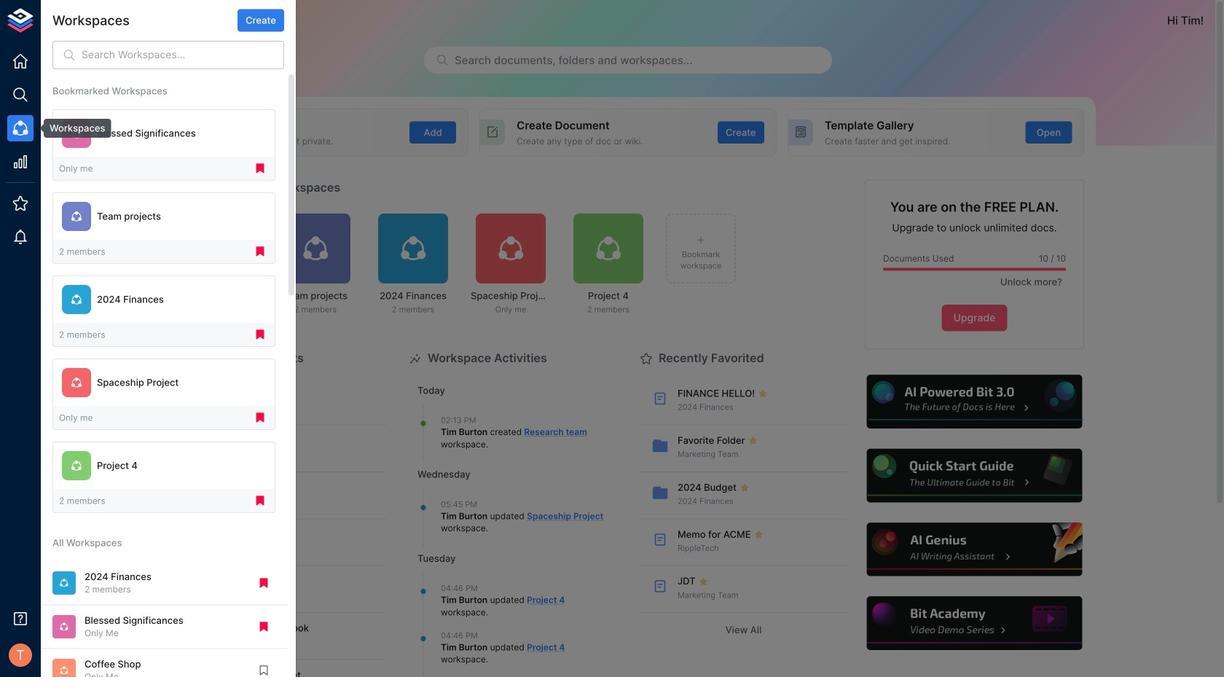 Task type: describe. For each thing, give the bounding box(es) containing it.
4 help image from the top
[[865, 594, 1084, 652]]

2 help image from the top
[[865, 447, 1084, 505]]



Task type: locate. For each thing, give the bounding box(es) containing it.
help image
[[865, 373, 1084, 431], [865, 447, 1084, 505], [865, 521, 1084, 578], [865, 594, 1084, 652]]

tooltip
[[34, 119, 111, 138]]

Search Workspaces... text field
[[82, 41, 284, 69]]

0 vertical spatial remove bookmark image
[[254, 162, 267, 175]]

2 remove bookmark image from the top
[[254, 411, 267, 424]]

remove bookmark image
[[254, 162, 267, 175], [254, 411, 267, 424]]

1 remove bookmark image from the top
[[254, 162, 267, 175]]

3 help image from the top
[[865, 521, 1084, 578]]

1 vertical spatial remove bookmark image
[[254, 411, 267, 424]]

bookmark image
[[257, 664, 270, 677]]

remove bookmark image
[[254, 245, 267, 258], [254, 328, 267, 341], [254, 494, 267, 507], [257, 576, 270, 590], [257, 620, 270, 633]]

1 help image from the top
[[865, 373, 1084, 431]]



Task type: vqa. For each thing, say whether or not it's contained in the screenshot.
Remove Bookmark icon
yes



